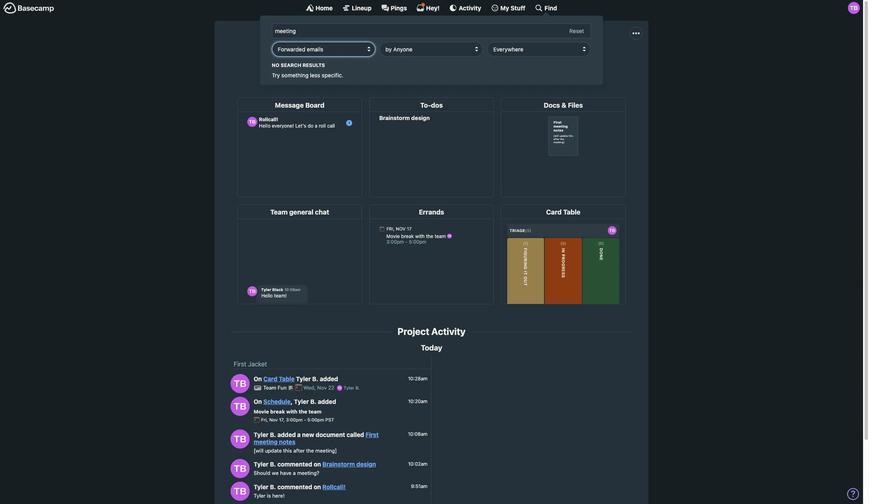 Task type: describe. For each thing, give the bounding box(es) containing it.
commented for brainstorm design
[[278, 461, 312, 468]]

brainstorm design link
[[323, 461, 376, 468]]

something
[[282, 72, 309, 79]]

new
[[302, 431, 314, 438]]

i
[[412, 55, 414, 62]]

10:02am
[[408, 461, 428, 467]]

tyler black image for tyler b. added
[[231, 374, 250, 393]]

a for have
[[293, 470, 296, 477]]

1 and from the left
[[468, 55, 479, 62]]

meeting
[[254, 438, 278, 446]]

first
[[332, 55, 343, 62]]

on for on schedule ,       tyler b. added
[[254, 398, 262, 406]]

on card table tyler b. added
[[254, 376, 338, 383]]

meeting?
[[297, 470, 320, 477]]

tyler b. commented on rollcall!
[[254, 484, 346, 491]]

my stuff
[[501, 4, 526, 11]]

search
[[281, 62, 302, 68]]

b. for tyler b. added a new document called
[[270, 431, 276, 438]]

switch accounts image
[[3, 2, 54, 14]]

tyler right ,
[[294, 398, 309, 406]]

movie break with the team fri, nov 17, 3:00pm -     5:00pm pst
[[254, 409, 334, 423]]

[will update this after the meeting]
[[254, 448, 337, 454]]

notes
[[279, 438, 296, 446]]

today
[[421, 344, 443, 352]]

[will
[[254, 448, 264, 454]]

3:00pm
[[286, 418, 303, 423]]

no
[[272, 62, 280, 68]]

added for ,       tyler b. added
[[318, 398, 336, 406]]

2 vertical spatial added
[[278, 431, 296, 438]]

tyler for tyler is here!
[[254, 493, 266, 499]]

tyler b.
[[343, 386, 360, 391]]

lineup
[[352, 4, 372, 11]]

table
[[279, 376, 295, 383]]

lineup link
[[343, 4, 372, 12]]

after
[[294, 448, 305, 454]]

9:51am
[[411, 484, 428, 490]]

find button
[[535, 4, 558, 12]]

document
[[316, 431, 345, 438]]

2 colors! from the left
[[559, 55, 579, 62]]

thinking
[[426, 55, 449, 62]]

b. for tyler b.
[[356, 386, 360, 391]]

1 colors! from the left
[[511, 55, 531, 62]]

card
[[264, 376, 278, 383]]

commented for rollcall!
[[278, 484, 312, 491]]

on for rollcall!
[[314, 484, 321, 491]]

wed,
[[304, 385, 316, 391]]

tyler black image for tyler b. commented on rollcall!
[[231, 482, 250, 501]]

9:51am element
[[411, 484, 428, 490]]

is
[[267, 493, 271, 499]]

the right after
[[306, 448, 314, 454]]

update
[[265, 448, 282, 454]]

first jacket
[[234, 361, 267, 368]]

tyler black image
[[849, 2, 861, 14]]

5:00pm
[[308, 418, 324, 423]]

on schedule ,       tyler b. added
[[254, 398, 336, 406]]

tyler b. commented on brainstorm design
[[254, 461, 376, 468]]

my
[[501, 4, 510, 11]]

team
[[309, 409, 322, 415]]

b. up the team
[[311, 398, 317, 406]]

tyler black image for tyler b. commented on brainstorm design
[[231, 460, 250, 479]]

2 and from the left
[[499, 55, 509, 62]]

10:28am element
[[408, 376, 428, 382]]

10:02am element
[[408, 461, 428, 467]]

on for on card table tyler b. added
[[254, 376, 262, 383]]

should we have a meeting?
[[254, 470, 320, 477]]

strips
[[481, 55, 497, 62]]

here!
[[273, 493, 285, 499]]

specific.
[[322, 72, 344, 79]]

team
[[263, 385, 276, 391]]

movie
[[254, 409, 269, 415]]

1 of from the left
[[363, 55, 369, 62]]

pings
[[391, 4, 407, 11]]

10:20am
[[408, 399, 428, 405]]

first meeting notes link
[[254, 431, 379, 446]]

first jacket link
[[234, 361, 267, 368]]

should
[[254, 470, 271, 477]]

17,
[[279, 418, 285, 423]]

the inside movie break with the team fri, nov 17, 3:00pm -     5:00pm pst
[[299, 409, 307, 415]]

pings button
[[381, 4, 407, 12]]

with
[[286, 409, 298, 415]]

rollcall! link
[[323, 484, 346, 491]]

meeting]
[[316, 448, 337, 454]]

tyler b. added a new document called
[[254, 431, 366, 438]]

this
[[283, 448, 292, 454]]

fri,
[[261, 418, 268, 423]]

try something less specific. alert
[[272, 62, 592, 79]]

10:20am element
[[408, 399, 428, 405]]

people on this project element
[[448, 63, 471, 88]]

1 vertical spatial activity
[[432, 326, 466, 337]]

-
[[304, 418, 306, 423]]

company!
[[382, 55, 410, 62]]

lot
[[538, 55, 550, 62]]

tyler black image right 22 on the bottom
[[337, 386, 343, 391]]

am
[[415, 55, 424, 62]]

10:28am
[[408, 376, 428, 382]]



Task type: locate. For each thing, give the bounding box(es) containing it.
first for first jacket
[[234, 361, 246, 368]]

2 of from the left
[[552, 55, 558, 62]]

first for first jacket let's create the first jacket of the company! i am thinking rabits and strips and colors! a lot of colors!
[[397, 37, 424, 52]]

activity left my
[[459, 4, 482, 11]]

tyler left is on the bottom left of page
[[254, 493, 266, 499]]

22
[[328, 385, 335, 391]]

added down 22 on the bottom
[[318, 398, 336, 406]]

None reset field
[[566, 26, 589, 36]]

1 vertical spatial added
[[318, 398, 336, 406]]

project activity
[[398, 326, 466, 337]]

0 horizontal spatial colors!
[[511, 55, 531, 62]]

tyler black image left [will
[[231, 430, 250, 449]]

1 vertical spatial first
[[234, 361, 246, 368]]

b.
[[313, 376, 319, 383], [356, 386, 360, 391], [311, 398, 317, 406], [270, 431, 276, 438], [270, 461, 276, 468], [270, 484, 276, 491]]

less
[[310, 72, 321, 79]]

a
[[297, 431, 301, 438], [293, 470, 296, 477]]

first meeting notes
[[254, 431, 379, 446]]

create
[[301, 55, 319, 62]]

rabits
[[450, 55, 467, 62]]

a right have
[[293, 470, 296, 477]]

tyler is here!
[[254, 493, 285, 499]]

the left first
[[321, 55, 330, 62]]

0 vertical spatial first
[[397, 37, 424, 52]]

1 horizontal spatial colors!
[[559, 55, 579, 62]]

activity inside main element
[[459, 4, 482, 11]]

tyler
[[296, 376, 311, 383], [344, 386, 354, 391], [294, 398, 309, 406], [254, 431, 269, 438], [254, 461, 269, 468], [254, 484, 269, 491], [254, 493, 266, 499]]

colors! left a
[[511, 55, 531, 62]]

my stuff button
[[491, 4, 526, 12]]

1 vertical spatial on
[[314, 484, 321, 491]]

project
[[398, 326, 430, 337]]

break
[[270, 409, 285, 415]]

2 on from the top
[[254, 398, 262, 406]]

jacket inside first jacket let's create the first jacket of the company! i am thinking rabits and strips and colors! a lot of colors!
[[426, 37, 467, 52]]

of right lot
[[552, 55, 558, 62]]

2 commented from the top
[[278, 484, 312, 491]]

,
[[291, 398, 293, 406]]

10:08am element
[[408, 432, 428, 437]]

0 horizontal spatial first
[[234, 361, 246, 368]]

1 on from the top
[[254, 376, 262, 383]]

nov left 22 on the bottom
[[317, 385, 327, 391]]

team fun
[[263, 385, 288, 391]]

a
[[532, 55, 537, 62]]

and
[[468, 55, 479, 62], [499, 55, 509, 62]]

added for tyler b. added
[[320, 376, 338, 383]]

nov
[[317, 385, 327, 391], [269, 418, 278, 423]]

a for added
[[297, 431, 301, 438]]

1 horizontal spatial first
[[366, 431, 379, 438]]

1 horizontal spatial a
[[297, 431, 301, 438]]

2 on from the top
[[314, 484, 321, 491]]

colors!
[[511, 55, 531, 62], [559, 55, 579, 62]]

added
[[320, 376, 338, 383], [318, 398, 336, 406], [278, 431, 296, 438]]

colors! right lot
[[559, 55, 579, 62]]

a left new
[[297, 431, 301, 438]]

1 vertical spatial commented
[[278, 484, 312, 491]]

added up 22 on the bottom
[[320, 376, 338, 383]]

the up "-" at the bottom of page
[[299, 409, 307, 415]]

tyler for tyler b. commented on brainstorm design
[[254, 461, 269, 468]]

1 vertical spatial a
[[293, 470, 296, 477]]

jacket
[[344, 55, 362, 62]]

find
[[545, 4, 558, 11]]

1 commented from the top
[[278, 461, 312, 468]]

called
[[347, 431, 364, 438]]

0 horizontal spatial of
[[363, 55, 369, 62]]

on for brainstorm
[[314, 461, 321, 468]]

schedule
[[264, 398, 291, 406]]

pst
[[326, 418, 334, 423]]

1 horizontal spatial and
[[499, 55, 509, 62]]

commented up should we have a meeting?
[[278, 461, 312, 468]]

on down meeting?
[[314, 484, 321, 491]]

the
[[321, 55, 330, 62], [371, 55, 380, 62], [299, 409, 307, 415], [306, 448, 314, 454]]

0 vertical spatial commented
[[278, 461, 312, 468]]

tyler black image
[[231, 374, 250, 393], [337, 386, 343, 391], [231, 397, 250, 416], [231, 430, 250, 449], [231, 460, 250, 479], [231, 482, 250, 501]]

first jacket let's create the first jacket of the company! i am thinking rabits and strips and colors! a lot of colors!
[[285, 37, 579, 62]]

0 horizontal spatial a
[[293, 470, 296, 477]]

we
[[272, 470, 279, 477]]

1 on from the top
[[314, 461, 321, 468]]

0 vertical spatial added
[[320, 376, 338, 383]]

let's
[[285, 55, 299, 62]]

b. up tyler is here! in the left bottom of the page
[[270, 484, 276, 491]]

tyler for tyler b.
[[344, 386, 354, 391]]

try
[[272, 72, 280, 79]]

2 horizontal spatial first
[[397, 37, 424, 52]]

tyler black image down "first jacket"
[[231, 374, 250, 393]]

first inside the "first meeting notes"
[[366, 431, 379, 438]]

activity up today
[[432, 326, 466, 337]]

0 vertical spatial jacket
[[426, 37, 467, 52]]

and left strips
[[468, 55, 479, 62]]

b. right 22 on the bottom
[[356, 386, 360, 391]]

main element
[[0, 0, 864, 85]]

first inside first jacket let's create the first jacket of the company! i am thinking rabits and strips and colors! a lot of colors!
[[397, 37, 424, 52]]

nov left the 17,
[[269, 418, 278, 423]]

1 horizontal spatial of
[[552, 55, 558, 62]]

1 vertical spatial nov
[[269, 418, 278, 423]]

schedule link
[[264, 398, 291, 406]]

b. up wed, nov 22
[[313, 376, 319, 383]]

home link
[[306, 4, 333, 12]]

1 vertical spatial jacket
[[248, 361, 267, 368]]

on
[[314, 461, 321, 468], [314, 484, 321, 491]]

of right jacket
[[363, 55, 369, 62]]

first for first meeting notes
[[366, 431, 379, 438]]

fun
[[278, 385, 287, 391]]

jacket up thinking
[[426, 37, 467, 52]]

movie break with the team link
[[254, 409, 322, 415]]

commented down should we have a meeting?
[[278, 484, 312, 491]]

0 vertical spatial on
[[254, 376, 262, 383]]

nov inside movie break with the team fri, nov 17, 3:00pm -     5:00pm pst
[[269, 418, 278, 423]]

hey!
[[426, 4, 440, 11]]

0 vertical spatial a
[[297, 431, 301, 438]]

tyler up wed,
[[296, 376, 311, 383]]

tyler black image left should
[[231, 460, 250, 479]]

0 horizontal spatial and
[[468, 55, 479, 62]]

b. for tyler b. commented on rollcall!
[[270, 484, 276, 491]]

wed, nov 22
[[304, 385, 336, 391]]

results
[[303, 62, 325, 68]]

rollcall!
[[323, 484, 346, 491]]

b. for tyler b. commented on brainstorm design
[[270, 461, 276, 468]]

card table link
[[264, 376, 295, 383]]

0 vertical spatial activity
[[459, 4, 482, 11]]

b. up we at the bottom of page
[[270, 461, 276, 468]]

first
[[397, 37, 424, 52], [234, 361, 246, 368], [366, 431, 379, 438]]

hey! button
[[417, 3, 440, 12]]

1 horizontal spatial jacket
[[426, 37, 467, 52]]

no search results try something less specific.
[[272, 62, 344, 79]]

0 horizontal spatial jacket
[[248, 361, 267, 368]]

tyler down the fri,
[[254, 431, 269, 438]]

on up meeting?
[[314, 461, 321, 468]]

tyler black image left is on the bottom left of page
[[231, 482, 250, 501]]

commented
[[278, 461, 312, 468], [278, 484, 312, 491]]

tyler up is on the bottom left of page
[[254, 484, 269, 491]]

of
[[363, 55, 369, 62], [552, 55, 558, 62]]

activity
[[459, 4, 482, 11], [432, 326, 466, 337]]

tyler black image left movie
[[231, 397, 250, 416]]

home
[[316, 4, 333, 11]]

tyler for tyler b. commented on rollcall!
[[254, 484, 269, 491]]

tyler up should
[[254, 461, 269, 468]]

1 vertical spatial on
[[254, 398, 262, 406]]

0 vertical spatial on
[[314, 461, 321, 468]]

and right strips
[[499, 55, 509, 62]]

added down the 17,
[[278, 431, 296, 438]]

on left card
[[254, 376, 262, 383]]

tyler right 22 on the bottom
[[344, 386, 354, 391]]

on up movie
[[254, 398, 262, 406]]

stuff
[[511, 4, 526, 11]]

0 vertical spatial nov
[[317, 385, 327, 391]]

10:08am
[[408, 432, 428, 437]]

the left company!
[[371, 55, 380, 62]]

2 vertical spatial first
[[366, 431, 379, 438]]

jacket for first jacket
[[248, 361, 267, 368]]

jacket up card
[[248, 361, 267, 368]]

b. up update
[[270, 431, 276, 438]]

activity link
[[450, 4, 482, 12]]

1 horizontal spatial nov
[[317, 385, 327, 391]]

tyler for tyler b. added a new document called
[[254, 431, 269, 438]]

design
[[357, 461, 376, 468]]

have
[[280, 470, 292, 477]]

Search for… search field
[[272, 24, 592, 38]]

0 horizontal spatial nov
[[269, 418, 278, 423]]

brainstorm
[[323, 461, 355, 468]]

none reset field inside main element
[[566, 26, 589, 36]]

tyler black image for ,       tyler b. added
[[231, 397, 250, 416]]

jacket for first jacket let's create the first jacket of the company! i am thinking rabits and strips and colors! a lot of colors!
[[426, 37, 467, 52]]



Task type: vqa. For each thing, say whether or not it's contained in the screenshot.
Add
no



